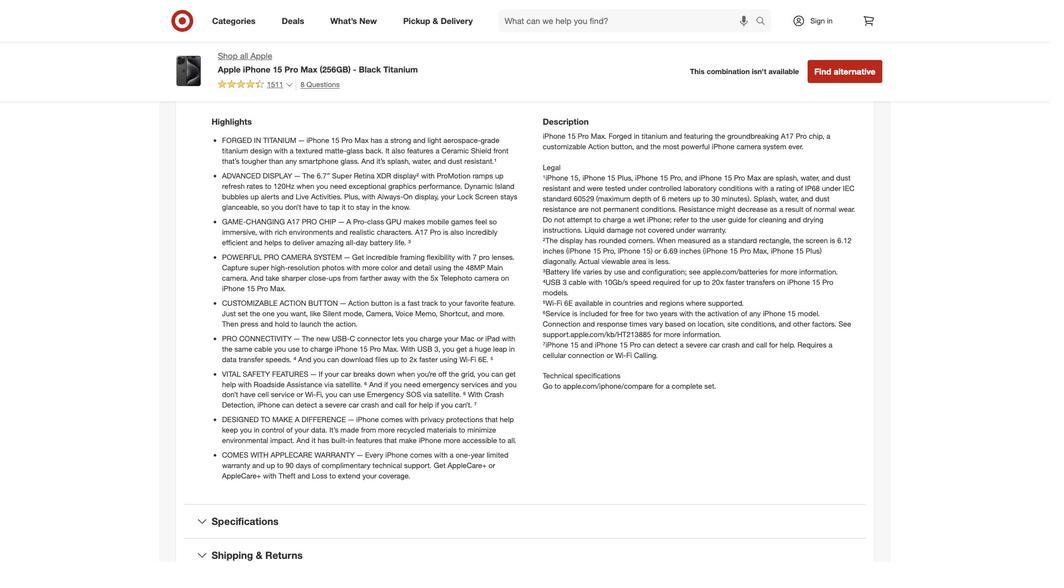 Task type: vqa. For each thing, say whether or not it's contained in the screenshot.
has in the DESIGNED TO MAKE A DIFFERENCE — iPhone comes with privacy protections that help keep you in control of your data. It's made from more recycled materials to minimize environmental impact. And it has built-in features that make iPhone more accessible to all.
yes



Task type: locate. For each thing, give the bounding box(es) containing it.
pro inside forged in titanium — iphone 15 pro max has a strong and light aerospace-grade titanium design with a textured matte-glass back. it also features a ceramic shield front that's tougher than any smartphone glass. and it's splash, water, and dust resistant.¹
[[341, 136, 353, 145]]

action inside customizable action button — action button is a fast track to your favorite feature. just set the one you want, like silent mode, camera, voice memo, shortcut, and more. then press and hold to launch the action.
[[348, 299, 369, 308]]

max. inside powerful pro camera system — get incredible framing flexibility with 7 pro lenses. capture super high-resolution photos with more color and detail using the 48mp main camera. and take sharper close-ups from farther away with the 5x telephoto camera on iphone 15 pro max.
[[270, 284, 286, 293]]

0 vertical spatial &
[[433, 15, 438, 26]]

1 horizontal spatial help
[[419, 401, 433, 410]]

with inside the vital safety features — if your car breaks down when you're off the grid, you can get help with roadside assistance via satellite. ⁶ and if you need emergency services and you don't have cell service or wi-fi, you can use emergency sos via satellite. ⁶ with crash detection, iphone can detect a severe car crash and call for help if you can't. ⁷
[[468, 391, 483, 399]]

to inside game-changing a17 pro chip — a pro-class gpu makes mobile games feel so immersive, with rich environments and realistic characters. a17 pro is also incredibly efficient and helps to deliver amazing all-day battery life. ³
[[284, 238, 290, 247]]

glanceable,
[[222, 203, 259, 211]]

1 vertical spatial dust
[[836, 173, 851, 182]]

the inside pro connectivity — the new usb-c connector lets you charge your mac or ipad with the same cable you use to charge iphone 15 pro max. with usb 3, you get a huge leap in data transfer speeds. ⁴ and you can download files up to 2x faster using wi-fi 6e. ⁵
[[222, 345, 232, 353]]

in right sign
[[827, 16, 833, 25]]

breaks
[[353, 370, 375, 379]]

in right leap
[[509, 345, 515, 353]]

dust up iec
[[836, 173, 851, 182]]

sos
[[406, 391, 421, 399]]

pro inside shop all apple apple iphone 15 pro max (256gb) - black titanium
[[284, 64, 298, 75]]

model.
[[798, 309, 820, 318]]

water, up ip68
[[801, 173, 820, 182]]

features inside designed to make a difference — iphone comes with privacy protections that help keep you in control of your data. it's made from more recycled materials to minimize environmental impact. and it has built-in features that make iphone more accessible to all.
[[356, 436, 382, 445]]

1 horizontal spatial titanium
[[641, 132, 668, 140]]

under up depth
[[628, 184, 647, 193]]

capture
[[222, 263, 248, 272]]

titanium inside iphone 15 pro max. forged in titanium and featuring the groundbreaking a17 pro chip, a customizable action button, and the most powerful iphone camera system ever.
[[641, 132, 668, 140]]

and down ceramic
[[434, 157, 446, 166]]

day
[[356, 238, 368, 247]]

lets
[[392, 334, 404, 343]]

action.
[[336, 320, 358, 328]]

1 horizontal spatial call
[[756, 340, 767, 349]]

more up farther
[[362, 263, 379, 272]]

stays
[[500, 192, 517, 201]]

standard up max,
[[728, 236, 757, 245]]

ipad
[[485, 334, 500, 343]]

under
[[628, 184, 647, 193], [822, 184, 841, 193], [676, 226, 695, 234]]

0 horizontal spatial severe
[[325, 401, 347, 410]]

a inside pro connectivity — the new usb-c connector lets you charge your mac or ipad with the same cable you use to charge iphone 15 pro max. with usb 3, you get a huge leap in data transfer speeds. ⁴ and you can download files up to 2x faster using wi-fi 6e. ⁵
[[469, 345, 473, 353]]

1 horizontal spatial when
[[397, 370, 415, 379]]

10gb/s
[[604, 278, 628, 287]]

— right chip
[[338, 217, 344, 226]]

1 horizontal spatial dust
[[815, 194, 830, 203]]

smartphone
[[299, 157, 339, 166]]

1 horizontal spatial need
[[404, 380, 420, 389]]

features up every
[[356, 436, 382, 445]]

your inside pro connectivity — the new usb-c connector lets you charge your mac or ipad with the same cable you use to charge iphone 15 pro max. with usb 3, you get a huge leap in data transfer speeds. ⁴ and you can download files up to 2x faster using wi-fi 6e. ⁵
[[444, 334, 458, 343]]

it right tap on the top
[[342, 203, 346, 211]]

fi left calling.
[[626, 351, 632, 360]]

or
[[655, 246, 661, 255], [477, 334, 483, 343], [607, 351, 613, 360], [296, 391, 303, 399], [489, 462, 495, 470]]

0 vertical spatial from
[[343, 274, 358, 282]]

crash down emergency
[[361, 401, 379, 410]]

refresh
[[222, 182, 245, 191]]

is inside customizable action button — action button is a fast track to your favorite feature. just set the one you want, like silent mode, camera, voice memo, shortcut, and more. then press and hold to launch the action.
[[394, 299, 400, 308]]

pro,
[[670, 173, 683, 182], [603, 246, 616, 255]]

laboratory
[[683, 184, 717, 193]]

or inside the comes with applecare warranty — every iphone comes with a one-year limited warranty and up to 90 days of complimentary technical support. get applecare+ or applecare+ with theft and loss to extend your coverage.
[[489, 462, 495, 470]]

0 vertical spatial severe
[[686, 340, 707, 349]]

it inside designed to make a difference — iphone comes with privacy protections that help keep you in control of your data. it's made from more recycled materials to minimize environmental impact. and it has built-in features that make iphone more accessible to all.
[[312, 436, 316, 445]]

0 vertical spatial pro
[[302, 217, 317, 226]]

1 horizontal spatial features
[[407, 146, 434, 155]]

customizable action button — action button is a fast track to your favorite feature. just set the one you want, like silent mode, camera, voice memo, shortcut, and more. then press and hold to launch the action.
[[222, 299, 515, 328]]

you down alerts
[[271, 203, 283, 211]]

2 horizontal spatial help
[[500, 416, 514, 424]]

need inside advanced display — the 6.7" super retina xdr display² with promotion ramps up refresh rates to 120hz when you need exceptional graphics performance. dynamic island bubbles up alerts and live activities. plus, with always-on display, your lock screen stays glanceable, so you don't have to tap it to stay in the know.
[[330, 182, 347, 191]]

detect inside the vital safety features — if your car breaks down when you're off the grid, you can get help with roadside assistance via satellite. ⁶ and if you need emergency services and you don't have cell service or wi-fi, you can use emergency sos via satellite. ⁶ with crash detection, iphone can detect a severe car crash and call for help if you can't. ⁷
[[296, 401, 317, 410]]

iphone inside forged in titanium — iphone 15 pro max has a strong and light aerospace-grade titanium design with a textured matte-glass back. it also features a ceramic shield front that's tougher than any smartphone glass. and it's splash, water, and dust resistant.¹
[[307, 136, 329, 145]]

1 horizontal spatial &
[[433, 15, 438, 26]]

0 vertical spatial charge
[[603, 215, 625, 224]]

0 horizontal spatial splash,
[[387, 157, 410, 166]]

so inside advanced display — the 6.7" super retina xdr display² with promotion ramps up refresh rates to 120hz when you need exceptional graphics performance. dynamic island bubbles up alerts and live activities. plus, with always-on display, your lock screen stays glanceable, so you don't have to tap it to stay in the know.
[[261, 203, 269, 211]]

90
[[286, 462, 294, 470]]

has up 'back.' on the top of the page
[[371, 136, 382, 145]]

in inside advanced display — the 6.7" super retina xdr display² with promotion ramps up refresh rates to 120hz when you need exceptional graphics performance. dynamic island bubbles up alerts and live activities. plus, with always-on display, your lock screen stays glanceable, so you don't have to tap it to stay in the know.
[[372, 203, 377, 211]]

usb
[[417, 345, 432, 353]]

so down alerts
[[261, 203, 269, 211]]

1 horizontal spatial has
[[371, 136, 382, 145]]

shipping & returns button
[[184, 539, 866, 563]]

0 horizontal spatial applecare+
[[222, 472, 261, 481]]

hold
[[275, 320, 289, 328]]

2 vertical spatial max.
[[383, 345, 399, 353]]

faster down usb
[[419, 355, 438, 364]]

to down rich at top left
[[284, 238, 290, 247]]

plus, up stay
[[344, 192, 360, 201]]

2 (iphone from the left
[[703, 246, 728, 255]]

with inside game-changing a17 pro chip — a pro-class gpu makes mobile games feel so immersive, with rich environments and realistic characters. a17 pro is also incredibly efficient and helps to deliver amazing all-day battery life. ³
[[259, 228, 273, 237]]

wi- inside pro connectivity — the new usb-c connector lets you charge your mac or ipad with the same cable you use to charge iphone 15 pro max. with usb 3, you get a huge leap in data transfer speeds. ⁴ and you can download files up to 2x faster using wi-fi 6e. ⁵
[[459, 355, 470, 364]]

0 horizontal spatial available
[[575, 299, 603, 307]]

need inside the vital safety features — if your car breaks down when you're off the grid, you can get help with roadside assistance via satellite. ⁶ and if you need emergency services and you don't have cell service or wi-fi, you can use emergency sos via satellite. ⁶ with crash detection, iphone can detect a severe car crash and call for help if you can't. ⁷
[[404, 380, 420, 389]]

support.
[[404, 462, 432, 470]]

fi inside pro connectivity — the new usb-c connector lets you charge your mac or ipad with the same cable you use to charge iphone 15 pro max. with usb 3, you get a huge leap in data transfer speeds. ⁴ and you can download files up to 2x faster using wi-fi 6e. ⁵
[[470, 355, 476, 364]]

iphone
[[243, 64, 270, 75], [543, 132, 566, 140], [307, 136, 329, 145], [712, 142, 735, 151], [582, 173, 605, 182], [635, 173, 658, 182], [699, 173, 722, 182], [618, 246, 640, 255], [771, 246, 794, 255], [787, 278, 810, 287], [222, 284, 245, 293], [763, 309, 786, 318], [595, 340, 618, 349], [335, 345, 358, 353], [257, 401, 280, 410], [356, 416, 379, 424], [419, 436, 441, 445], [385, 451, 408, 460]]

deals link
[[273, 9, 317, 32]]

from right the ups
[[343, 274, 358, 282]]

measured
[[678, 236, 711, 245]]

0 vertical spatial it
[[342, 203, 346, 211]]

and inside pro connectivity — the new usb-c connector lets you charge your mac or ipad with the same cable you use to charge iphone 15 pro max. with usb 3, you get a huge leap in data transfer speeds. ⁴ and you can download files up to 2x faster using wi-fi 6e. ⁵
[[298, 355, 311, 364]]

from right made
[[361, 426, 376, 435]]

any inside forged in titanium — iphone 15 pro max has a strong and light aerospace-grade titanium design with a textured matte-glass back. it also features a ceramic shield front that's tougher than any smartphone glass. and it's splash, water, and dust resistant.¹
[[285, 157, 297, 166]]

ceramic
[[441, 146, 469, 155]]

might
[[717, 205, 735, 214]]

a inside the vital safety features — if your car breaks down when you're off the grid, you can get help with roadside assistance via satellite. ⁶ and if you need emergency services and you don't have cell service or wi-fi, you can use emergency sos via satellite. ⁶ with crash detection, iphone can detect a severe car crash and call for help if you can't. ⁷
[[319, 401, 323, 410]]

iphone 15 pro max. forged in titanium and featuring the groundbreaking a17 pro chip, a customizable action button, and the most powerful iphone camera system ever.
[[543, 132, 830, 151]]

1 vertical spatial standard
[[728, 236, 757, 245]]

iphone up technical
[[385, 451, 408, 460]]

1 horizontal spatial pro
[[264, 253, 279, 262]]

sharper
[[281, 274, 306, 282]]

0 vertical spatial don't
[[285, 203, 301, 211]]

for down see
[[682, 278, 691, 287]]

1 horizontal spatial with
[[468, 391, 483, 399]]

1 vertical spatial don't
[[222, 391, 238, 399]]

1 vertical spatial available
[[575, 299, 603, 307]]

2 vertical spatial charge
[[310, 345, 333, 353]]

wi- down assistance
[[305, 391, 316, 399]]

pro up 8 questions link
[[284, 64, 298, 75]]

0 vertical spatial standard
[[543, 194, 572, 203]]

1 horizontal spatial get
[[505, 370, 516, 379]]

cable inside pro connectivity — the new usb-c connector lets you charge your mac or ipad with the same cable you use to charge iphone 15 pro max. with usb 3, you get a huge leap in data transfer speeds. ⁴ and you can download files up to 2x faster using wi-fi 6e. ⁵
[[254, 345, 272, 353]]

0 vertical spatial that
[[485, 416, 498, 424]]

or right connection
[[607, 351, 613, 360]]

1 horizontal spatial wi-
[[459, 355, 470, 364]]

0 horizontal spatial so
[[261, 203, 269, 211]]

satellite. down breaks
[[336, 380, 362, 389]]

0 vertical spatial faster
[[726, 278, 744, 287]]

iphone inside powerful pro camera system — get incredible framing flexibility with 7 pro lenses. capture super high-resolution photos with more color and detail using the 48mp main camera. and take sharper close-ups from farther away with the 5x telephoto camera on iphone 15 pro max.
[[222, 284, 245, 293]]

designed to make a difference — iphone comes with privacy protections that help keep you in control of your data. it's made from more recycled materials to minimize environmental impact. and it has built-in features that make iphone more accessible to all.
[[222, 416, 516, 445]]

and inside advanced display — the 6.7" super retina xdr display² with promotion ramps up refresh rates to 120hz when you need exceptional graphics performance. dynamic island bubbles up alerts and live activities. plus, with always-on display, your lock screen stays glanceable, so you don't have to tap it to stay in the know.
[[281, 192, 294, 201]]

with up 2x
[[401, 345, 415, 353]]

and up crash on the bottom of the page
[[491, 380, 503, 389]]

usb-
[[332, 334, 350, 343]]

severe inside the vital safety features — if your car breaks down when you're off the grid, you can get help with roadside assistance via satellite. ⁶ and if you need emergency services and you don't have cell service or wi-fi, you can use emergency sos via satellite. ⁶ with crash detection, iphone can detect a severe car crash and call for help if you can't. ⁷
[[325, 401, 347, 410]]

get inside the vital safety features — if your car breaks down when you're off the grid, you can get help with roadside assistance via satellite. ⁶ and if you need emergency services and you don't have cell service or wi-fi, you can use emergency sos via satellite. ⁶ with crash detection, iphone can detect a severe car crash and call for help if you can't. ⁷
[[505, 370, 516, 379]]

and
[[670, 132, 682, 140], [413, 136, 425, 145], [636, 142, 648, 151], [434, 157, 446, 166], [685, 173, 697, 182], [822, 173, 834, 182], [573, 184, 585, 193], [281, 192, 294, 201], [801, 194, 813, 203], [789, 215, 801, 224], [335, 228, 348, 237], [250, 238, 262, 247], [400, 263, 412, 272], [628, 267, 640, 276], [645, 299, 658, 307], [472, 309, 484, 318], [583, 319, 595, 328], [779, 319, 791, 328], [261, 320, 273, 328], [580, 340, 593, 349], [742, 340, 754, 349], [491, 380, 503, 389], [381, 401, 393, 410], [252, 462, 265, 470], [298, 472, 310, 481]]

0 horizontal spatial has
[[318, 436, 329, 445]]

1 horizontal spatial via
[[423, 391, 432, 399]]

— inside game-changing a17 pro chip — a pro-class gpu makes mobile games feel so immersive, with rich environments and realistic characters. a17 pro is also incredibly efficient and helps to deliver amazing all-day battery life. ³
[[338, 217, 344, 226]]

1 vertical spatial as
[[713, 236, 720, 245]]

and inside powerful pro camera system — get incredible framing flexibility with 7 pro lenses. capture super high-resolution photos with more color and detail using the 48mp main camera. and take sharper close-ups from farther away with the 5x telephoto camera on iphone 15 pro max.
[[400, 263, 412, 272]]

1 horizontal spatial severe
[[686, 340, 707, 349]]

cellular
[[543, 351, 566, 360]]

charge up usb
[[420, 334, 442, 343]]

your inside the comes with applecare warranty — every iphone comes with a one-year limited warranty and up to 90 days of complimentary technical support. get applecare+ or applecare+ with theft and loss to extend your coverage.
[[362, 472, 377, 481]]

can up calling.
[[643, 340, 655, 349]]

camera
[[281, 253, 312, 262]]

0 vertical spatial has
[[371, 136, 382, 145]]

glass.
[[341, 157, 359, 166]]

speed
[[630, 278, 651, 287]]

⁵
[[490, 355, 493, 364]]

use inside pro connectivity — the new usb-c connector lets you charge your mac or ipad with the same cable you use to charge iphone 15 pro max. with usb 3, you get a huge leap in data transfer speeds. ⁴ and you can download files up to 2x faster using wi-fi 6e. ⁵
[[288, 345, 300, 353]]

0 vertical spatial plus,
[[617, 173, 633, 182]]

2 vertical spatial dust
[[815, 194, 830, 203]]

any right "than"
[[285, 157, 297, 166]]

6.7"
[[317, 171, 330, 180]]

the right the off
[[449, 370, 459, 379]]

1 horizontal spatial plus,
[[617, 173, 633, 182]]

0 vertical spatial so
[[261, 203, 269, 211]]

call inside legal ¹iphone 15, iphone 15 plus, iphone 15 pro, and iphone 15 pro max are splash, water, and dust resistant and were tested under controlled laboratory conditions with a rating of ip68 under iec standard 60529 (maximum depth of 6 meters up to 30 minutes). splash, water, and dust resistance are not permanent conditions. resistance might decrease as a result of normal wear. do not attempt to charge a wet iphone; refer to the user guide for cleaning and drying instructions. liquid damage not covered under warranty. ²the display has rounded corners. when measured as a standard rectangle, the screen is 6.12 inches (iphone 15 pro, iphone 15) or 6.69 inches (iphone 15 pro max, iphone 15 plus) diagonally. actual viewable area is less. ³battery life varies by use and configuration; see apple.com/batteries for more information. ⁴usb 3 cable with 10gb/s speed required for up to 20x faster transfers on iphone 15 pro models. ⁵wi-fi 6e available in countries and regions where supported. ⁶service is included for free for two years with the activation of any iphone 15 model. connection and response times vary based on location, site conditions, and other factors. see support.apple.com/kb/ht213885 for more information. ⁷iphone 15 and iphone 15 pro can detect a severe car crash and call for help. requires a cellular connection or wi-fi calling.
[[756, 340, 767, 349]]

image of apple iphone 15 pro max (256gb) - black titanium image
[[168, 50, 209, 92]]

a17 inside iphone 15 pro max. forged in titanium and featuring the groundbreaking a17 pro chip, a customizable action button, and the most powerful iphone camera system ever.
[[781, 132, 794, 140]]

max inside legal ¹iphone 15, iphone 15 plus, iphone 15 pro, and iphone 15 pro max are splash, water, and dust resistant and were tested under controlled laboratory conditions with a rating of ip68 under iec standard 60529 (maximum depth of 6 meters up to 30 minutes). splash, water, and dust resistance are not permanent conditions. resistance might decrease as a result of normal wear. do not attempt to charge a wet iphone; refer to the user guide for cleaning and drying instructions. liquid damage not covered under warranty. ²the display has rounded corners. when measured as a standard rectangle, the screen is 6.12 inches (iphone 15 pro, iphone 15) or 6.69 inches (iphone 15 pro max, iphone 15 plus) diagonally. actual viewable area is less. ³battery life varies by use and configuration; see apple.com/batteries for more information. ⁴usb 3 cable with 10gb/s speed required for up to 20x faster transfers on iphone 15 pro models. ⁵wi-fi 6e available in countries and regions where supported. ⁶service is included for free for two years with the activation of any iphone 15 model. connection and response times vary based on location, site conditions, and other factors. see support.apple.com/kb/ht213885 for more information. ⁷iphone 15 and iphone 15 pro can detect a severe car crash and call for help. requires a cellular connection or wi-fi calling.
[[747, 173, 761, 182]]

2 vertical spatial max
[[747, 173, 761, 182]]

iphone down the 'materials'
[[419, 436, 441, 445]]

severe down location,
[[686, 340, 707, 349]]

7
[[473, 253, 477, 262]]

1 horizontal spatial a
[[346, 217, 351, 226]]

of inside designed to make a difference — iphone comes with privacy protections that help keep you in control of your data. it's made from more recycled materials to minimize environmental impact. and it has built-in features that make iphone more accessible to all.
[[286, 426, 293, 435]]

or right 15) at the top of page
[[655, 246, 661, 255]]

with down safety
[[238, 380, 252, 389]]

so inside game-changing a17 pro chip — a pro-class gpu makes mobile games feel so immersive, with rich environments and realistic characters. a17 pro is also incredibly efficient and helps to deliver amazing all-day battery life. ³
[[489, 217, 497, 226]]

3
[[563, 278, 567, 287]]

max for (256gb)
[[301, 64, 317, 75]]

0 horizontal spatial it
[[312, 436, 316, 445]]

0 vertical spatial the
[[302, 171, 315, 180]]

(iphone down display
[[566, 246, 591, 255]]

20x
[[712, 278, 724, 287]]

2 horizontal spatial max
[[747, 173, 761, 182]]

tap
[[329, 203, 340, 211]]

1 vertical spatial ⁶
[[463, 391, 466, 399]]

comes for more
[[381, 416, 403, 424]]

⁶service
[[543, 309, 570, 318]]

games
[[451, 217, 473, 226]]

same
[[234, 345, 252, 353]]

car inside legal ¹iphone 15, iphone 15 plus, iphone 15 pro, and iphone 15 pro max are splash, water, and dust resistant and were tested under controlled laboratory conditions with a rating of ip68 under iec standard 60529 (maximum depth of 6 meters up to 30 minutes). splash, water, and dust resistance are not permanent conditions. resistance might decrease as a result of normal wear. do not attempt to charge a wet iphone; refer to the user guide for cleaning and drying instructions. liquid damage not covered under warranty. ²the display has rounded corners. when measured as a standard rectangle, the screen is 6.12 inches (iphone 15 pro, iphone 15) or 6.69 inches (iphone 15 pro max, iphone 15 plus) diagonally. actual viewable area is less. ³battery life varies by use and configuration; see apple.com/batteries for more information. ⁴usb 3 cable with 10gb/s speed required for up to 20x faster transfers on iphone 15 pro models. ⁵wi-fi 6e available in countries and regions where supported. ⁶service is included for free for two years with the activation of any iphone 15 model. connection and response times vary based on location, site conditions, and other factors. see support.apple.com/kb/ht213885 for more information. ⁷iphone 15 and iphone 15 pro can detect a severe car crash and call for help. requires a cellular connection or wi-fi calling.
[[709, 340, 720, 349]]

with down where
[[680, 309, 693, 318]]

so right feel
[[489, 217, 497, 226]]

1 horizontal spatial cable
[[569, 278, 587, 287]]

favorite
[[465, 299, 489, 308]]

when inside the vital safety features — if your car breaks down when you're off the grid, you can get help with roadside assistance via satellite. ⁶ and if you need emergency services and you don't have cell service or wi-fi, you can use emergency sos via satellite. ⁶ with crash detection, iphone can detect a severe car crash and call for help if you can't. ⁷
[[397, 370, 415, 379]]

standard down the resistant
[[543, 194, 572, 203]]

⁶
[[364, 380, 367, 389], [463, 391, 466, 399]]

drying
[[803, 215, 824, 224]]

and down favorite
[[472, 309, 484, 318]]

on inside powerful pro camera system — get incredible framing flexibility with 7 pro lenses. capture super high-resolution photos with more color and detail using the 48mp main camera. and take sharper close-ups from farther away with the 5x telephoto camera on iphone 15 pro max.
[[501, 274, 509, 282]]

with
[[274, 146, 288, 155], [421, 171, 435, 180], [755, 184, 768, 193], [362, 192, 375, 201], [259, 228, 273, 237], [457, 253, 471, 262], [347, 263, 360, 272], [402, 274, 416, 282], [589, 278, 602, 287], [680, 309, 693, 318], [502, 334, 515, 343], [238, 380, 252, 389], [405, 416, 419, 424], [434, 451, 448, 460], [263, 472, 277, 481]]

1 vertical spatial if
[[435, 401, 439, 410]]

can inside pro connectivity — the new usb-c connector lets you charge your mac or ipad with the same cable you use to charge iphone 15 pro max. with usb 3, you get a huge leap in data transfer speeds. ⁴ and you can download files up to 2x faster using wi-fi 6e. ⁵
[[327, 355, 339, 364]]

can
[[643, 340, 655, 349], [327, 355, 339, 364], [491, 370, 503, 379], [339, 391, 351, 399], [282, 401, 294, 410]]

is left 6.12
[[830, 236, 835, 245]]

services
[[461, 380, 489, 389]]

if
[[384, 380, 388, 389], [435, 401, 439, 410]]

(maximum
[[596, 194, 630, 203]]

the
[[715, 132, 725, 140], [650, 142, 661, 151], [379, 203, 390, 211], [699, 215, 710, 224], [793, 236, 804, 245], [453, 263, 464, 272], [418, 274, 428, 282], [695, 309, 705, 318], [250, 309, 260, 318], [323, 320, 334, 328], [222, 345, 232, 353], [449, 370, 459, 379]]

1 vertical spatial pro
[[264, 253, 279, 262]]

& for pickup
[[433, 15, 438, 26]]

need up sos
[[404, 380, 420, 389]]

max. down 'take'
[[270, 284, 286, 293]]

car down location,
[[709, 340, 720, 349]]

normal
[[814, 205, 836, 214]]

camera inside iphone 15 pro max. forged in titanium and featuring the groundbreaking a17 pro chip, a customizable action button, and the most powerful iphone camera system ever.
[[737, 142, 761, 151]]

to
[[265, 182, 271, 191], [703, 194, 709, 203], [321, 203, 327, 211], [348, 203, 354, 211], [594, 215, 601, 224], [691, 215, 697, 224], [284, 238, 290, 247], [703, 278, 710, 287], [440, 299, 446, 308], [291, 320, 298, 328], [302, 345, 308, 353], [401, 355, 407, 364], [555, 382, 561, 391], [459, 426, 465, 435], [499, 436, 506, 445], [277, 462, 284, 470], [329, 472, 336, 481]]

2 horizontal spatial on
[[777, 278, 785, 287]]

1 vertical spatial get
[[505, 370, 516, 379]]

you inside customizable action button — action button is a fast track to your favorite feature. just set the one you want, like silent mode, camera, voice memo, shortcut, and more. then press and hold to launch the action.
[[277, 309, 288, 318]]

specifications
[[575, 372, 621, 381]]

0 vertical spatial using
[[434, 263, 451, 272]]

with
[[401, 345, 415, 353], [468, 391, 483, 399]]

0 vertical spatial dust
[[448, 157, 462, 166]]

camera down groundbreaking at the top
[[737, 142, 761, 151]]

it's
[[329, 426, 338, 435]]

a17 up environments
[[287, 217, 300, 226]]

it inside advanced display — the 6.7" super retina xdr display² with promotion ramps up refresh rates to 120hz when you need exceptional graphics performance. dynamic island bubbles up alerts and live activities. plus, with always-on display, your lock screen stays glanceable, so you don't have to tap it to stay in the know.
[[342, 203, 346, 211]]

the inside pro connectivity — the new usb-c connector lets you charge your mac or ipad with the same cable you use to charge iphone 15 pro max. with usb 3, you get a huge leap in data transfer speeds. ⁴ and you can download files up to 2x faster using wi-fi 6e. ⁵
[[302, 334, 314, 343]]

max for has
[[355, 136, 369, 145]]

— inside designed to make a difference — iphone comes with privacy protections that help keep you in control of your data. it's made from more recycled materials to minimize environmental impact. and it has built-in features that make iphone more accessible to all.
[[348, 416, 354, 424]]

your left the data.
[[295, 426, 309, 435]]

and up emergency
[[369, 380, 382, 389]]

iphone down camera.
[[222, 284, 245, 293]]

using inside powerful pro camera system — get incredible framing flexibility with 7 pro lenses. capture super high-resolution photos with more color and detail using the 48mp main camera. and take sharper close-ups from farther away with the 5x telephoto camera on iphone 15 pro max.
[[434, 263, 451, 272]]

not
[[591, 205, 601, 214], [554, 215, 565, 224], [635, 226, 646, 234]]

max up glass
[[355, 136, 369, 145]]

1 vertical spatial satellite.
[[434, 391, 461, 399]]

1 vertical spatial pro,
[[603, 246, 616, 255]]

1 vertical spatial camera
[[474, 274, 499, 282]]

0 vertical spatial not
[[591, 205, 601, 214]]

has down the data.
[[318, 436, 329, 445]]

sign
[[810, 16, 825, 25]]

What can we help you find? suggestions appear below search field
[[498, 9, 759, 32]]

pro
[[479, 253, 490, 262]]

search button
[[751, 9, 776, 34]]

to
[[261, 416, 270, 424]]

pro inside pro connectivity — the new usb-c connector lets you charge your mac or ipad with the same cable you use to charge iphone 15 pro max. with usb 3, you get a huge leap in data transfer speeds. ⁴ and you can download files up to 2x faster using wi-fi 6e. ⁵
[[222, 334, 237, 343]]

a inside customizable action button — action button is a fast track to your favorite feature. just set the one you want, like silent mode, camera, voice memo, shortcut, and more. then press and hold to launch the action.
[[402, 299, 406, 308]]

with right photos
[[347, 263, 360, 272]]

1 vertical spatial use
[[288, 345, 300, 353]]

a left fast on the bottom of the page
[[402, 299, 406, 308]]

0 horizontal spatial features
[[356, 436, 382, 445]]

2 horizontal spatial under
[[822, 184, 841, 193]]

1 vertical spatial are
[[578, 205, 589, 214]]

1 vertical spatial cable
[[254, 345, 272, 353]]

15 inside powerful pro camera system — get incredible framing flexibility with 7 pro lenses. capture super high-resolution photos with more color and detail using the 48mp main camera. and take sharper close-ups from farther away with the 5x telephoto camera on iphone 15 pro max.
[[247, 284, 255, 293]]

0 horizontal spatial (iphone
[[566, 246, 591, 255]]

— inside the comes with applecare warranty — every iphone comes with a one-year limited warranty and up to 90 days of complimentary technical support. get applecare+ or applecare+ with theft and loss to extend your coverage.
[[357, 451, 363, 460]]

water, down rating
[[780, 194, 799, 203]]

— up mode,
[[340, 299, 346, 308]]

wi- inside legal ¹iphone 15, iphone 15 plus, iphone 15 pro, and iphone 15 pro max are splash, water, and dust resistant and were tested under controlled laboratory conditions with a rating of ip68 under iec standard 60529 (maximum depth of 6 meters up to 30 minutes). splash, water, and dust resistance are not permanent conditions. resistance might decrease as a result of normal wear. do not attempt to charge a wet iphone; refer to the user guide for cleaning and drying instructions. liquid damage not covered under warranty. ²the display has rounded corners. when measured as a standard rectangle, the screen is 6.12 inches (iphone 15 pro, iphone 15) or 6.69 inches (iphone 15 pro max, iphone 15 plus) diagonally. actual viewable area is less. ³battery life varies by use and configuration; see apple.com/batteries for more information. ⁴usb 3 cable with 10gb/s speed required for up to 20x faster transfers on iphone 15 pro models. ⁵wi-fi 6e available in countries and regions where supported. ⁶service is included for free for two years with the activation of any iphone 15 model. connection and response times vary based on location, site conditions, and other factors. see support.apple.com/kb/ht213885 for more information. ⁷iphone 15 and iphone 15 pro can detect a severe car crash and call for help. requires a cellular connection or wi-fi calling.
[[615, 351, 626, 360]]

has down liquid
[[585, 236, 597, 245]]

0 horizontal spatial charge
[[310, 345, 333, 353]]

0 horizontal spatial don't
[[222, 391, 238, 399]]

in inside iphone 15 pro max. forged in titanium and featuring the groundbreaking a17 pro chip, a customizable action button, and the most powerful iphone camera system ever.
[[634, 132, 639, 140]]

0 vertical spatial titanium
[[641, 132, 668, 140]]

& inside "dropdown button"
[[256, 550, 263, 562]]

gpu
[[386, 217, 402, 226]]

mobile
[[427, 217, 449, 226]]

0 horizontal spatial call
[[395, 401, 406, 410]]

with inside the vital safety features — if your car breaks down when you're off the grid, you can get help with roadside assistance via satellite. ⁶ and if you need emergency services and you don't have cell service or wi-fi, you can use emergency sos via satellite. ⁶ with crash detection, iphone can detect a severe car crash and call for help if you can't. ⁷
[[238, 380, 252, 389]]

or down assistance
[[296, 391, 303, 399]]

(iphone
[[566, 246, 591, 255], [703, 246, 728, 255]]

c
[[350, 334, 355, 343]]

with
[[250, 451, 269, 460]]

your inside advanced display — the 6.7" super retina xdr display² with promotion ramps up refresh rates to 120hz when you need exceptional graphics performance. dynamic island bubbles up alerts and live activities. plus, with always-on display, your lock screen stays glanceable, so you don't have to tap it to stay in the know.
[[441, 192, 455, 201]]

and down super
[[250, 274, 264, 282]]

life.
[[395, 238, 406, 247]]

1 vertical spatial plus,
[[344, 192, 360, 201]]

and up laboratory
[[685, 173, 697, 182]]

0 horizontal spatial titanium
[[222, 146, 248, 155]]

has inside designed to make a difference — iphone comes with privacy protections that help keep you in control of your data. it's made from more recycled materials to minimize environmental impact. and it has built-in features that make iphone more accessible to all.
[[318, 436, 329, 445]]

1 horizontal spatial water,
[[780, 194, 799, 203]]

you up speeds.
[[274, 345, 286, 353]]

pro inside powerful pro camera system — get incredible framing flexibility with 7 pro lenses. capture super high-resolution photos with more color and detail using the 48mp main camera. and take sharper close-ups from farther away with the 5x telephoto camera on iphone 15 pro max.
[[264, 253, 279, 262]]

use inside the vital safety features — if your car breaks down when you're off the grid, you can get help with roadside assistance via satellite. ⁶ and if you need emergency services and you don't have cell service or wi-fi, you can use emergency sos via satellite. ⁶ with crash detection, iphone can detect a severe car crash and call for help if you can't. ⁷
[[353, 391, 365, 399]]

max up the conditions
[[747, 173, 761, 182]]

meters
[[668, 194, 691, 203]]

when inside advanced display — the 6.7" super retina xdr display² with promotion ramps up refresh rates to 120hz when you need exceptional graphics performance. dynamic island bubbles up alerts and live activities. plus, with always-on display, your lock screen stays glanceable, so you don't have to tap it to stay in the know.
[[297, 182, 314, 191]]

1 horizontal spatial action
[[588, 142, 609, 151]]

1 vertical spatial max.
[[270, 284, 286, 293]]

0 vertical spatial crash
[[722, 340, 740, 349]]

0 horizontal spatial standard
[[543, 194, 572, 203]]

iphone inside the comes with applecare warranty — every iphone comes with a one-year limited warranty and up to 90 days of complimentary technical support. get applecare+ or applecare+ with theft and loss to extend your coverage.
[[385, 451, 408, 460]]

apple
[[251, 51, 272, 61], [218, 64, 241, 75]]

based
[[665, 319, 685, 328]]

using down the 3,
[[440, 355, 457, 364]]

or inside the vital safety features — if your car breaks down when you're off the grid, you can get help with roadside assistance via satellite. ⁶ and if you need emergency services and you don't have cell service or wi-fi, you can use emergency sos via satellite. ⁶ with crash detection, iphone can detect a severe car crash and call for help if you can't. ⁷
[[296, 391, 303, 399]]

can't.
[[455, 401, 472, 410]]

in right the forged at right
[[634, 132, 639, 140]]

the
[[302, 171, 315, 180], [302, 334, 314, 343]]

a down titanium
[[290, 146, 294, 155]]

detect down based
[[657, 340, 678, 349]]

for left complete
[[655, 382, 664, 391]]

plus, up 'tested'
[[617, 173, 633, 182]]

0 horizontal spatial a
[[295, 416, 300, 424]]

help down the vital
[[222, 380, 236, 389]]

characters.
[[377, 228, 413, 237]]

— up made
[[348, 416, 354, 424]]

models.
[[543, 288, 569, 297]]

0 horizontal spatial use
[[288, 345, 300, 353]]

complimentary
[[322, 462, 370, 470]]

up down with
[[267, 462, 275, 470]]

camera,
[[366, 309, 393, 318]]

is
[[443, 228, 448, 237], [830, 236, 835, 245], [648, 257, 654, 266], [394, 299, 400, 308], [572, 309, 578, 318]]

⁴usb
[[543, 278, 561, 287]]

car left breaks
[[341, 370, 351, 379]]

in inside pro connectivity — the new usb-c connector lets you charge your mac or ipad with the same cable you use to charge iphone 15 pro max. with usb 3, you get a huge leap in data transfer speeds. ⁴ and you can download files up to 2x faster using wi-fi 6e. ⁵
[[509, 345, 515, 353]]

1 horizontal spatial faster
[[726, 278, 744, 287]]

to up alerts
[[265, 182, 271, 191]]

—
[[298, 136, 304, 145], [294, 171, 300, 180], [338, 217, 344, 226], [344, 253, 350, 262], [340, 299, 346, 308], [294, 334, 300, 343], [310, 370, 317, 379], [348, 416, 354, 424], [357, 451, 363, 460]]

1 horizontal spatial camera
[[737, 142, 761, 151]]

1 vertical spatial also
[[450, 228, 464, 237]]

1 horizontal spatial any
[[749, 309, 761, 318]]

as
[[770, 205, 777, 214], [713, 236, 720, 245]]

iphone inside the vital safety features — if your car breaks down when you're off the grid, you can get help with roadside assistance via satellite. ⁶ and if you need emergency services and you don't have cell service or wi-fi, you can use emergency sos via satellite. ⁶ with crash detection, iphone can detect a severe car crash and call for help if you can't. ⁷
[[257, 401, 280, 410]]

one
[[262, 309, 275, 318]]

titanium down forged in the left of the page
[[222, 146, 248, 155]]

severe inside legal ¹iphone 15, iphone 15 plus, iphone 15 pro, and iphone 15 pro max are splash, water, and dust resistant and were tested under controlled laboratory conditions with a rating of ip68 under iec standard 60529 (maximum depth of 6 meters up to 30 minutes). splash, water, and dust resistance are not permanent conditions. resistance might decrease as a result of normal wear. do not attempt to charge a wet iphone; refer to the user guide for cleaning and drying instructions. liquid damage not covered under warranty. ²the display has rounded corners. when measured as a standard rectangle, the screen is 6.12 inches (iphone 15 pro, iphone 15) or 6.69 inches (iphone 15 pro max, iphone 15 plus) diagonally. actual viewable area is less. ³battery life varies by use and configuration; see apple.com/batteries for more information. ⁴usb 3 cable with 10gb/s speed required for up to 20x faster transfers on iphone 15 pro models. ⁵wi-fi 6e available in countries and regions where supported. ⁶service is included for free for two years with the activation of any iphone 15 model. connection and response times vary based on location, site conditions, and other factors. see support.apple.com/kb/ht213885 for more information. ⁷iphone 15 and iphone 15 pro can detect a severe car crash and call for help. requires a cellular connection or wi-fi calling.
[[686, 340, 707, 349]]

up right 'files'
[[390, 355, 399, 364]]

and inside the vital safety features — if your car breaks down when you're off the grid, you can get help with roadside assistance via satellite. ⁶ and if you need emergency services and you don't have cell service or wi-fi, you can use emergency sos via satellite. ⁶ with crash detection, iphone can detect a severe car crash and call for help if you can't. ⁷
[[369, 380, 382, 389]]

0 vertical spatial have
[[303, 203, 319, 211]]

0 horizontal spatial on
[[501, 274, 509, 282]]

a inside iphone 15 pro max. forged in titanium and featuring the groundbreaking a17 pro chip, a customizable action button, and the most powerful iphone camera system ever.
[[826, 132, 830, 140]]

— inside the vital safety features — if your car breaks down when you're off the grid, you can get help with roadside assistance via satellite. ⁶ and if you need emergency services and you don't have cell service or wi-fi, you can use emergency sos via satellite. ⁶ with crash detection, iphone can detect a severe car crash and call for help if you can't. ⁷
[[310, 370, 317, 379]]

specifications
[[212, 516, 279, 528]]

limited
[[487, 451, 509, 460]]

1 horizontal spatial max
[[355, 136, 369, 145]]

⁶ up can't.
[[463, 391, 466, 399]]

you up the services
[[477, 370, 489, 379]]

1 vertical spatial call
[[395, 401, 406, 410]]

faster inside legal ¹iphone 15, iphone 15 plus, iphone 15 pro, and iphone 15 pro max are splash, water, and dust resistant and were tested under controlled laboratory conditions with a rating of ip68 under iec standard 60529 (maximum depth of 6 meters up to 30 minutes). splash, water, and dust resistance are not permanent conditions. resistance might decrease as a result of normal wear. do not attempt to charge a wet iphone; refer to the user guide for cleaning and drying instructions. liquid damage not covered under warranty. ²the display has rounded corners. when measured as a standard rectangle, the screen is 6.12 inches (iphone 15 pro, iphone 15) or 6.69 inches (iphone 15 pro max, iphone 15 plus) diagonally. actual viewable area is less. ³battery life varies by use and configuration; see apple.com/batteries for more information. ⁴usb 3 cable with 10gb/s speed required for up to 20x faster transfers on iphone 15 pro models. ⁵wi-fi 6e available in countries and regions where supported. ⁶service is included for free for two years with the activation of any iphone 15 model. connection and response times vary based on location, site conditions, and other factors. see support.apple.com/kb/ht213885 for more information. ⁷iphone 15 and iphone 15 pro can detect a severe car crash and call for help. requires a cellular connection or wi-fi calling.
[[726, 278, 744, 287]]

action left button, on the top of the page
[[588, 142, 609, 151]]

have
[[303, 203, 319, 211], [240, 391, 256, 399]]

1 horizontal spatial a17
[[415, 228, 428, 237]]

efficient
[[222, 238, 248, 247]]

is down 6e
[[572, 309, 578, 318]]

1 vertical spatial information.
[[683, 330, 721, 339]]

the down 'launch'
[[302, 334, 314, 343]]

15)
[[643, 246, 653, 255]]

memo,
[[415, 309, 438, 318]]

a inside designed to make a difference — iphone comes with privacy protections that help keep you in control of your data. it's made from more recycled materials to minimize environmental impact. and it has built-in features that make iphone more accessible to all.
[[295, 416, 300, 424]]

1 horizontal spatial don't
[[285, 203, 301, 211]]

for inside technical specifications go to apple.com/iphone/compare for a complete set.
[[655, 382, 664, 391]]

it
[[342, 203, 346, 211], [312, 436, 316, 445]]



Task type: describe. For each thing, give the bounding box(es) containing it.
liquid
[[585, 226, 605, 234]]

and down '15,'
[[573, 184, 585, 193]]

wear.
[[838, 205, 855, 214]]

your inside designed to make a difference — iphone comes with privacy protections that help keep you in control of your data. it's made from more recycled materials to minimize environmental impact. and it has built-in features that make iphone more accessible to all.
[[295, 426, 309, 435]]

with left theft
[[263, 472, 277, 481]]

crash inside the vital safety features — if your car breaks down when you're off the grid, you can get help with roadside assistance via satellite. ⁶ and if you need emergency services and you don't have cell service or wi-fi, you can use emergency sos via satellite. ⁶ with crash detection, iphone can detect a severe car crash and call for help if you can't. ⁷
[[361, 401, 379, 410]]

1 horizontal spatial if
[[435, 401, 439, 410]]

you right the 3,
[[442, 345, 454, 353]]

up up resistance
[[693, 194, 701, 203]]

1 vertical spatial a17
[[287, 217, 300, 226]]

iphone up made
[[356, 416, 379, 424]]

the down the silent in the left bottom of the page
[[323, 320, 334, 328]]

and down area
[[628, 267, 640, 276]]

alternative
[[834, 66, 876, 77]]

use inside legal ¹iphone 15, iphone 15 plus, iphone 15 pro, and iphone 15 pro max are splash, water, and dust resistant and were tested under controlled laboratory conditions with a rating of ip68 under iec standard 60529 (maximum depth of 6 meters up to 30 minutes). splash, water, and dust resistance are not permanent conditions. resistance might decrease as a result of normal wear. do not attempt to charge a wet iphone; refer to the user guide for cleaning and drying instructions. liquid damage not covered under warranty. ²the display has rounded corners. when measured as a standard rectangle, the screen is 6.12 inches (iphone 15 pro, iphone 15) or 6.69 inches (iphone 15 pro max, iphone 15 plus) diagonally. actual viewable area is less. ³battery life varies by use and configuration; see apple.com/batteries for more information. ⁴usb 3 cable with 10gb/s speed required for up to 20x faster transfers on iphone 15 pro models. ⁵wi-fi 6e available in countries and regions where supported. ⁶service is included for free for two years with the activation of any iphone 15 model. connection and response times vary based on location, site conditions, and other factors. see support.apple.com/kb/ht213885 for more information. ⁷iphone 15 and iphone 15 pro can detect a severe car crash and call for help. requires a cellular connection or wi-fi calling.
[[614, 267, 626, 276]]

iphone up laboratory
[[699, 173, 722, 182]]

0 horizontal spatial if
[[384, 380, 388, 389]]

have inside advanced display — the 6.7" super retina xdr display² with promotion ramps up refresh rates to 120hz when you need exceptional graphics performance. dynamic island bubbles up alerts and live activities. plus, with always-on display, your lock screen stays glanceable, so you don't have to tap it to stay in the know.
[[303, 203, 319, 211]]

2 vertical spatial car
[[349, 401, 359, 410]]

required
[[653, 278, 680, 287]]

the for new
[[302, 334, 314, 343]]

15 inside iphone 15 pro max. forged in titanium and featuring the groundbreaking a17 pro chip, a customizable action button, and the most powerful iphone camera system ever.
[[568, 132, 576, 140]]

to down want,
[[291, 320, 298, 328]]

flexibility
[[427, 253, 455, 262]]

iphone inside pro connectivity — the new usb-c connector lets you charge your mac or ipad with the same cable you use to charge iphone 15 pro max. with usb 3, you get a huge leap in data transfer speeds. ⁴ and you can download files up to 2x faster using wi-fi 6e. ⁵
[[335, 345, 358, 353]]

and left other
[[779, 319, 791, 328]]

and right button, on the top of the page
[[636, 142, 648, 151]]

2 vertical spatial water,
[[780, 194, 799, 203]]

0 vertical spatial applecare+
[[448, 462, 487, 470]]

to left tap on the top
[[321, 203, 327, 211]]

pickup & delivery link
[[394, 9, 486, 32]]

to up liquid
[[594, 215, 601, 224]]

display
[[263, 171, 292, 180]]

privacy
[[421, 416, 444, 424]]

in up environmental
[[254, 426, 260, 435]]

the for 6.7"
[[302, 171, 315, 180]]

a down light at top
[[436, 146, 439, 155]]

and up most
[[670, 132, 682, 140]]

0 horizontal spatial under
[[628, 184, 647, 193]]

call inside the vital safety features — if your car breaks down when you're off the grid, you can get help with roadside assistance via satellite. ⁶ and if you need emergency services and you don't have cell service or wi-fi, you can use emergency sos via satellite. ⁶ with crash detection, iphone can detect a severe car crash and call for help if you can't. ⁷
[[395, 401, 406, 410]]

screen
[[475, 192, 498, 201]]

2 horizontal spatial not
[[635, 226, 646, 234]]

up down see
[[693, 278, 701, 287]]

vital
[[222, 370, 241, 379]]

fi,
[[316, 391, 323, 399]]

detail
[[414, 263, 432, 272]]

details button
[[184, 79, 866, 112]]

up inside pro connectivity — the new usb-c connector lets you charge your mac or ipad with the same cable you use to charge iphone 15 pro max. with usb 3, you get a huge leap in data transfer speeds. ⁴ and you can download files up to 2x faster using wi-fi 6e. ⁵
[[390, 355, 399, 364]]

highlights
[[212, 116, 252, 127]]

15 inside forged in titanium — iphone 15 pro max has a strong and light aerospace-grade titanium design with a textured matte-glass back. it also features a ceramic shield front that's tougher than any smartphone glass. and it's splash, water, and dust resistant.¹
[[331, 136, 339, 145]]

pro inside game-changing a17 pro chip — a pro-class gpu makes mobile games feel so immersive, with rich environments and realistic characters. a17 pro is also incredibly efficient and helps to deliver amazing all-day battery life. ³
[[430, 228, 441, 237]]

materials
[[427, 426, 457, 435]]

cable inside legal ¹iphone 15, iphone 15 plus, iphone 15 pro, and iphone 15 pro max are splash, water, and dust resistant and were tested under controlled laboratory conditions with a rating of ip68 under iec standard 60529 (maximum depth of 6 meters up to 30 minutes). splash, water, and dust resistance are not permanent conditions. resistance might decrease as a result of normal wear. do not attempt to charge a wet iphone; refer to the user guide for cleaning and drying instructions. liquid damage not covered under warranty. ²the display has rounded corners. when measured as a standard rectangle, the screen is 6.12 inches (iphone 15 pro, iphone 15) or 6.69 inches (iphone 15 pro max, iphone 15 plus) diagonally. actual viewable area is less. ³battery life varies by use and configuration; see apple.com/batteries for more information. ⁴usb 3 cable with 10gb/s speed required for up to 20x faster transfers on iphone 15 pro models. ⁵wi-fi 6e available in countries and regions where supported. ⁶service is included for free for two years with the activation of any iphone 15 model. connection and response times vary based on location, site conditions, and other factors. see support.apple.com/kb/ht213885 for more information. ⁷iphone 15 and iphone 15 pro can detect a severe car crash and call for help. requires a cellular connection or wi-fi calling.
[[569, 278, 587, 287]]

featuring
[[684, 132, 713, 140]]

more down the 'materials'
[[443, 436, 460, 445]]

you right "lets"
[[406, 334, 418, 343]]

iphone down featuring
[[712, 142, 735, 151]]

1 horizontal spatial charge
[[420, 334, 442, 343]]

15 inside shop all apple apple iphone 15 pro max (256gb) - black titanium
[[273, 64, 282, 75]]

advanced
[[222, 171, 261, 180]]

conditions,
[[741, 319, 777, 328]]

a down warranty.
[[722, 236, 726, 245]]

black
[[359, 64, 381, 75]]

is inside game-changing a17 pro chip — a pro-class gpu makes mobile games feel so immersive, with rich environments and realistic characters. a17 pro is also incredibly efficient and helps to deliver amazing all-day battery life. ³
[[443, 228, 448, 237]]

any inside legal ¹iphone 15, iphone 15 plus, iphone 15 pro, and iphone 15 pro max are splash, water, and dust resistant and were tested under controlled laboratory conditions with a rating of ip68 under iec standard 60529 (maximum depth of 6 meters up to 30 minutes). splash, water, and dust resistance are not permanent conditions. resistance might decrease as a result of normal wear. do not attempt to charge a wet iphone; refer to the user guide for cleaning and drying instructions. liquid damage not covered under warranty. ²the display has rounded corners. when measured as a standard rectangle, the screen is 6.12 inches (iphone 15 pro, iphone 15) or 6.69 inches (iphone 15 pro max, iphone 15 plus) diagonally. actual viewable area is less. ³battery life varies by use and configuration; see apple.com/batteries for more information. ⁴usb 3 cable with 10gb/s speed required for up to 20x faster transfers on iphone 15 pro models. ⁵wi-fi 6e available in countries and regions where supported. ⁶service is included for free for two years with the activation of any iphone 15 model. connection and response times vary based on location, site conditions, and other factors. see support.apple.com/kb/ht213885 for more information. ⁷iphone 15 and iphone 15 pro can detect a severe car crash and call for help. requires a cellular connection or wi-fi calling.
[[749, 309, 761, 318]]

1 horizontal spatial that
[[485, 416, 498, 424]]

to left the 30
[[703, 194, 709, 203]]

and up all-
[[335, 228, 348, 237]]

categories link
[[203, 9, 269, 32]]

2 horizontal spatial fi
[[626, 351, 632, 360]]

get inside the comes with applecare warranty — every iphone comes with a one-year limited warranty and up to 90 days of complimentary technical support. get applecare+ or applecare+ with theft and loss to extend your coverage.
[[434, 462, 446, 470]]

the up warranty.
[[699, 215, 710, 224]]

and down one
[[261, 320, 273, 328]]

a up 'splash,'
[[770, 184, 774, 193]]

and down with
[[252, 462, 265, 470]]

of up the drying
[[805, 205, 812, 214]]

pro up the customizable
[[578, 132, 589, 140]]

and left light at top
[[413, 136, 425, 145]]

what's new
[[330, 15, 377, 26]]

a right requires
[[829, 340, 833, 349]]

iphone up controlled
[[635, 173, 658, 182]]

iphone down support.apple.com/kb/ht213885
[[595, 340, 618, 349]]

for down vary at bottom right
[[653, 330, 662, 339]]

5x
[[430, 274, 438, 282]]

water, inside forged in titanium — iphone 15 pro max has a strong and light aerospace-grade titanium design with a textured matte-glass back. it also features a ceramic shield front that's tougher than any smartphone glass. and it's splash, water, and dust resistant.¹
[[412, 157, 432, 166]]

user
[[712, 215, 726, 224]]

— inside pro connectivity — the new usb-c connector lets you charge your mac or ipad with the same cable you use to charge iphone 15 pro max. with usb 3, you get a huge leap in data transfer speeds. ⁴ and you can download files up to 2x faster using wi-fi 6e. ⁵
[[294, 334, 300, 343]]

to right track
[[440, 299, 446, 308]]

to down the protections
[[459, 426, 465, 435]]

1 inches from the left
[[543, 246, 564, 255]]

and up connection
[[580, 340, 593, 349]]

15,
[[570, 173, 580, 182]]

max. inside iphone 15 pro max. forged in titanium and featuring the groundbreaking a17 pro chip, a customizable action button, and the most powerful iphone camera system ever.
[[591, 132, 607, 140]]

⁴
[[293, 355, 296, 364]]

telephoto
[[440, 274, 472, 282]]

features
[[272, 370, 308, 379]]

then
[[222, 320, 238, 328]]

more left recycled
[[378, 426, 395, 435]]

charge inside legal ¹iphone 15, iphone 15 plus, iphone 15 pro, and iphone 15 pro max are splash, water, and dust resistant and were tested under controlled laboratory conditions with a rating of ip68 under iec standard 60529 (maximum depth of 6 meters up to 30 minutes). splash, water, and dust resistance are not permanent conditions. resistance might decrease as a result of normal wear. do not attempt to charge a wet iphone; refer to the user guide for cleaning and drying instructions. liquid damage not covered under warranty. ²the display has rounded corners. when measured as a standard rectangle, the screen is 6.12 inches (iphone 15 pro, iphone 15) or 6.69 inches (iphone 15 pro max, iphone 15 plus) diagonally. actual viewable area is less. ³battery life varies by use and configuration; see apple.com/batteries for more information. ⁴usb 3 cable with 10gb/s speed required for up to 20x faster transfers on iphone 15 pro models. ⁵wi-fi 6e available in countries and regions where supported. ⁶service is included for free for two years with the activation of any iphone 15 model. connection and response times vary based on location, site conditions, and other factors. see support.apple.com/kb/ht213885 for more information. ⁷iphone 15 and iphone 15 pro can detect a severe car crash and call for help. requires a cellular connection or wi-fi calling.
[[603, 215, 625, 224]]

wi- inside the vital safety features — if your car breaks down when you're off the grid, you can get help with roadside assistance via satellite. ⁶ and if you need emergency services and you don't have cell service or wi-fi, you can use emergency sos via satellite. ⁶ with crash detection, iphone can detect a severe car crash and call for help if you can't. ⁷
[[305, 391, 316, 399]]

0 vertical spatial as
[[770, 205, 777, 214]]

1 vertical spatial applecare+
[[222, 472, 261, 481]]

protections
[[446, 416, 483, 424]]

deliver
[[293, 238, 314, 247]]

with down detail
[[402, 274, 416, 282]]

color
[[381, 263, 398, 272]]

forged
[[222, 136, 252, 145]]

2 inches from the left
[[680, 246, 701, 255]]

apple.com/batteries
[[703, 267, 768, 276]]

for down decrease in the right of the page
[[748, 215, 757, 224]]

a down based
[[680, 340, 684, 349]]

help inside designed to make a difference — iphone comes with privacy protections that help keep you in control of your data. it's made from more recycled materials to minimize environmental impact. and it has built-in features that make iphone more accessible to all.
[[500, 416, 514, 424]]

action inside iphone 15 pro max. forged in titanium and featuring the groundbreaking a17 pro chip, a customizable action button, and the most powerful iphone camera system ever.
[[588, 142, 609, 151]]

strong
[[390, 136, 411, 145]]

2 horizontal spatial dust
[[836, 173, 851, 182]]

legal ¹iphone 15, iphone 15 plus, iphone 15 pro, and iphone 15 pro max are splash, water, and dust resistant and were tested under controlled laboratory conditions with a rating of ip68 under iec standard 60529 (maximum depth of 6 meters up to 30 minutes). splash, water, and dust resistance are not permanent conditions. resistance might decrease as a result of normal wear. do not attempt to charge a wet iphone; refer to the user guide for cleaning and drying instructions. liquid damage not covered under warranty. ²the display has rounded corners. when measured as a standard rectangle, the screen is 6.12 inches (iphone 15 pro, iphone 15) or 6.69 inches (iphone 15 pro max, iphone 15 plus) diagonally. actual viewable area is less. ³battery life varies by use and configuration; see apple.com/batteries for more information. ⁴usb 3 cable with 10gb/s speed required for up to 20x faster transfers on iphone 15 pro models. ⁵wi-fi 6e available in countries and regions where supported. ⁶service is included for free for two years with the activation of any iphone 15 model. connection and response times vary based on location, site conditions, and other factors. see support.apple.com/kb/ht213885 for more information. ⁷iphone 15 and iphone 15 pro can detect a severe car crash and call for help. requires a cellular connection or wi-fi calling.
[[543, 163, 855, 360]]

iphone up model.
[[787, 278, 810, 287]]

every
[[365, 451, 383, 460]]

— inside customizable action button — action button is a fast track to your favorite feature. just set the one you want, like silent mode, camera, voice memo, shortcut, and more. then press and hold to launch the action.
[[340, 299, 346, 308]]

faster inside pro connectivity — the new usb-c connector lets you charge your mac or ipad with the same cable you use to charge iphone 15 pro max. with usb 3, you get a huge leap in data transfer speeds. ⁴ and you can download files up to 2x faster using wi-fi 6e. ⁵
[[419, 355, 438, 364]]

pro inside pro connectivity — the new usb-c connector lets you charge your mac or ipad with the same cable you use to charge iphone 15 pro max. with usb 3, you get a huge leap in data transfer speeds. ⁴ and you can download files up to 2x faster using wi-fi 6e. ⁵
[[370, 345, 381, 353]]

advanced display — the 6.7" super retina xdr display² with promotion ramps up refresh rates to 120hz when you need exceptional graphics performance. dynamic island bubbles up alerts and live activities. plus, with always-on display, your lock screen stays glanceable, so you don't have to tap it to stay in the know.
[[222, 171, 517, 211]]

activation
[[708, 309, 739, 318]]

detect inside legal ¹iphone 15, iphone 15 plus, iphone 15 pro, and iphone 15 pro max are splash, water, and dust resistant and were tested under controlled laboratory conditions with a rating of ip68 under iec standard 60529 (maximum depth of 6 meters up to 30 minutes). splash, water, and dust resistance are not permanent conditions. resistance might decrease as a result of normal wear. do not attempt to charge a wet iphone; refer to the user guide for cleaning and drying instructions. liquid damage not covered under warranty. ²the display has rounded corners. when measured as a standard rectangle, the screen is 6.12 inches (iphone 15 pro, iphone 15) or 6.69 inches (iphone 15 pro max, iphone 15 plus) diagonally. actual viewable area is less. ³battery life varies by use and configuration; see apple.com/batteries for more information. ⁴usb 3 cable with 10gb/s speed required for up to 20x faster transfers on iphone 15 pro models. ⁵wi-fi 6e available in countries and regions where supported. ⁶service is included for free for two years with the activation of any iphone 15 model. connection and response times vary based on location, site conditions, and other factors. see support.apple.com/kb/ht213885 for more information. ⁷iphone 15 and iphone 15 pro can detect a severe car crash and call for help. requires a cellular connection or wi-fi calling.
[[657, 340, 678, 349]]

set
[[238, 309, 248, 318]]

see
[[838, 319, 851, 328]]

can down service
[[282, 401, 294, 410]]

pro up calling.
[[630, 340, 641, 349]]

1 horizontal spatial standard
[[728, 236, 757, 245]]

a inside the comes with applecare warranty — every iphone comes with a one-year limited warranty and up to 90 days of complimentary technical support. get applecare+ or applecare+ with theft and loss to extend your coverage.
[[450, 451, 454, 460]]

with inside designed to make a difference — iphone comes with privacy protections that help keep you in control of your data. it's made from more recycled materials to minimize environmental impact. and it has built-in features that make iphone more accessible to all.
[[405, 416, 419, 424]]

with up performance.
[[421, 171, 435, 180]]

and down ip68
[[801, 194, 813, 203]]

2 vertical spatial a17
[[415, 228, 428, 237]]

promotion
[[437, 171, 471, 180]]

the up telephoto at left
[[453, 263, 464, 272]]

for up times
[[635, 309, 644, 318]]

0 horizontal spatial that
[[384, 436, 397, 445]]

max. inside pro connectivity — the new usb-c connector lets you charge your mac or ipad with the same cable you use to charge iphone 15 pro max. with usb 3, you get a huge leap in data transfer speeds. ⁴ and you can download files up to 2x faster using wi-fi 6e. ⁵
[[383, 345, 399, 353]]

can right "fi,"
[[339, 391, 351, 399]]

decrease
[[737, 205, 768, 214]]

comes for get
[[410, 451, 432, 460]]

pro inside powerful pro camera system — get incredible framing flexibility with 7 pro lenses. capture super high-resolution photos with more color and detail using the 48mp main camera. and take sharper close-ups from farther away with the 5x telephoto camera on iphone 15 pro max.
[[257, 284, 268, 293]]

1 vertical spatial car
[[341, 370, 351, 379]]

the left the screen
[[793, 236, 804, 245]]

detection,
[[222, 401, 255, 410]]

and down emergency
[[381, 401, 393, 410]]

up inside the comes with applecare warranty — every iphone comes with a one-year limited warranty and up to 90 days of complimentary technical support. get applecare+ or applecare+ with theft and loss to extend your coverage.
[[267, 462, 275, 470]]

you left can't.
[[441, 401, 453, 410]]

for up response
[[610, 309, 618, 318]]

0 vertical spatial available
[[769, 67, 799, 76]]

don't inside advanced display — the 6.7" super retina xdr display² with promotion ramps up refresh rates to 120hz when you need exceptional graphics performance. dynamic island bubbles up alerts and live activities. plus, with always-on display, your lock screen stays glanceable, so you don't have to tap it to stay in the know.
[[285, 203, 301, 211]]

data.
[[311, 426, 327, 435]]

with down the exceptional
[[362, 192, 375, 201]]

if
[[319, 370, 323, 379]]

have inside the vital safety features — if your car breaks down when you're off the grid, you can get help with roadside assistance via satellite. ⁶ and if you need emergency services and you don't have cell service or wi-fi, you can use emergency sos via satellite. ⁶ with crash detection, iphone can detect a severe car crash and call for help if you can't. ⁷
[[240, 391, 256, 399]]

1 horizontal spatial pro,
[[670, 173, 683, 182]]

plus, inside advanced display — the 6.7" super retina xdr display² with promotion ramps up refresh rates to 120hz when you need exceptional graphics performance. dynamic island bubbles up alerts and live activities. plus, with always-on display, your lock screen stays glanceable, so you don't have to tap it to stay in the know.
[[344, 192, 360, 201]]

aerospace-
[[443, 136, 481, 145]]

don't inside the vital safety features — if your car breaks down when you're off the grid, you can get help with roadside assistance via satellite. ⁶ and if you need emergency services and you don't have cell service or wi-fi, you can use emergency sos via satellite. ⁶ with crash detection, iphone can detect a severe car crash and call for help if you can't. ⁷
[[222, 391, 238, 399]]

with inside pro connectivity — the new usb-c connector lets you charge your mac or ipad with the same cable you use to charge iphone 15 pro max. with usb 3, you get a huge leap in data transfer speeds. ⁴ and you can download files up to 2x faster using wi-fi 6e. ⁵
[[401, 345, 415, 353]]

a up it at the left top
[[384, 136, 388, 145]]

the down detail
[[418, 274, 428, 282]]

rounded
[[599, 236, 626, 245]]

times
[[629, 319, 647, 328]]

for left the help.
[[769, 340, 778, 349]]

close-
[[309, 274, 329, 282]]

all
[[240, 51, 248, 61]]

iphone up were
[[582, 173, 605, 182]]

go
[[543, 382, 553, 391]]

incredible
[[366, 253, 398, 262]]

0 horizontal spatial help
[[222, 380, 236, 389]]

get inside pro connectivity — the new usb-c connector lets you charge your mac or ipad with the same cable you use to charge iphone 15 pro max. with usb 3, you get a huge leap in data transfer speeds. ⁴ and you can download files up to 2x faster using wi-fi 6e. ⁵
[[456, 345, 467, 353]]

can inside legal ¹iphone 15, iphone 15 plus, iphone 15 pro, and iphone 15 pro max are splash, water, and dust resistant and were tested under controlled laboratory conditions with a rating of ip68 under iec standard 60529 (maximum depth of 6 meters up to 30 minutes). splash, water, and dust resistance are not permanent conditions. resistance might decrease as a result of normal wear. do not attempt to charge a wet iphone; refer to the user guide for cleaning and drying instructions. liquid damage not covered under warranty. ²the display has rounded corners. when measured as a standard rectangle, the screen is 6.12 inches (iphone 15 pro, iphone 15) or 6.69 inches (iphone 15 pro max, iphone 15 plus) diagonally. actual viewable area is less. ³battery life varies by use and configuration; see apple.com/batteries for more information. ⁴usb 3 cable with 10gb/s speed required for up to 20x faster transfers on iphone 15 pro models. ⁵wi-fi 6e available in countries and regions where supported. ⁶service is included for free for two years with the activation of any iphone 15 model. connection and response times vary based on location, site conditions, and other factors. see support.apple.com/kb/ht213885 for more information. ⁷iphone 15 and iphone 15 pro can detect a severe car crash and call for help. requires a cellular connection or wi-fi calling.
[[643, 340, 655, 349]]

is down 15) at the top of page
[[648, 257, 654, 266]]

other
[[793, 319, 810, 328]]

0 horizontal spatial as
[[713, 236, 720, 245]]

assistance
[[287, 380, 322, 389]]

roadside
[[254, 380, 285, 389]]

and down days
[[298, 472, 310, 481]]

can down ⁵
[[491, 370, 503, 379]]

0 vertical spatial via
[[324, 380, 334, 389]]

up up island
[[495, 171, 504, 180]]

¹iphone
[[543, 173, 568, 182]]

sign in link
[[784, 9, 849, 32]]

to down 'launch'
[[302, 345, 308, 353]]

screen
[[806, 236, 828, 245]]

0 vertical spatial satellite.
[[336, 380, 362, 389]]

forged
[[609, 132, 632, 140]]

you down "6.7""
[[316, 182, 328, 191]]

delivery
[[441, 15, 473, 26]]

0 vertical spatial are
[[763, 173, 774, 182]]

iphone up the customizable
[[543, 132, 566, 140]]

new
[[359, 15, 377, 26]]

iphone inside shop all apple apple iphone 15 pro max (256gb) - black titanium
[[243, 64, 270, 75]]

your inside customizable action button — action button is a fast track to your favorite feature. just set the one you want, like silent mode, camera, voice memo, shortcut, and more. then press and hold to launch the action.
[[448, 299, 463, 308]]

do
[[543, 215, 552, 224]]

⁷
[[474, 401, 477, 410]]

and inside forged in titanium — iphone 15 pro max has a strong and light aerospace-grade titanium design with a textured matte-glass back. it also features a ceramic shield front that's tougher than any smartphone glass. and it's splash, water, and dust resistant.¹
[[361, 157, 374, 166]]

the inside the vital safety features — if your car breaks down when you're off the grid, you can get help with roadside assistance via satellite. ⁶ and if you need emergency services and you don't have cell service or wi-fi, you can use emergency sos via satellite. ⁶ with crash detection, iphone can detect a severe car crash and call for help if you can't. ⁷
[[449, 370, 459, 379]]

1 horizontal spatial not
[[591, 205, 601, 214]]

crash
[[485, 391, 504, 399]]

1 horizontal spatial fi
[[557, 299, 562, 307]]

set.
[[704, 382, 716, 391]]

helps
[[264, 238, 282, 247]]

rich
[[275, 228, 287, 237]]

and inside powerful pro camera system — get incredible framing flexibility with 7 pro lenses. capture super high-resolution photos with more color and detail using the 48mp main camera. and take sharper close-ups from farther away with the 5x telephoto camera on iphone 15 pro max.
[[250, 274, 264, 282]]

to left 2x
[[401, 355, 407, 364]]

the down the customizable
[[250, 309, 260, 318]]

also inside game-changing a17 pro chip — a pro-class gpu makes mobile games feel so immersive, with rich environments and realistic characters. a17 pro is also incredibly efficient and helps to deliver amazing all-day battery life. ³
[[450, 228, 464, 237]]

6e
[[564, 299, 573, 307]]

iphone up area
[[618, 246, 640, 255]]

for inside the vital safety features — if your car breaks down when you're off the grid, you can get help with roadside assistance via satellite. ⁶ and if you need emergency services and you don't have cell service or wi-fi, you can use emergency sos via satellite. ⁶ with crash detection, iphone can detect a severe car crash and call for help if you can't. ⁷
[[408, 401, 417, 410]]

a left result
[[779, 205, 783, 214]]

pro up the conditions
[[734, 173, 745, 182]]

chip,
[[809, 132, 824, 140]]

battery
[[370, 238, 393, 247]]

— inside advanced display — the 6.7" super retina xdr display² with promotion ramps up refresh rates to 120hz when you need exceptional graphics performance. dynamic island bubbles up alerts and live activities. plus, with always-on display, your lock screen stays glanceable, so you don't have to tap it to stay in the know.
[[294, 171, 300, 180]]

and down result
[[789, 215, 801, 224]]

and up normal at the top right
[[822, 173, 834, 182]]

your inside the vital safety features — if your car breaks down when you're off the grid, you can get help with roadside assistance via satellite. ⁶ and if you need emergency services and you don't have cell service or wi-fi, you can use emergency sos via satellite. ⁶ with crash detection, iphone can detect a severe car crash and call for help if you can't. ⁷
[[325, 370, 339, 379]]

graphics
[[388, 182, 416, 191]]

splash,
[[754, 194, 778, 203]]

you inside designed to make a difference — iphone comes with privacy protections that help keep you in control of your data. it's made from more recycled materials to minimize environmental impact. and it has built-in features that make iphone more accessible to all.
[[240, 426, 252, 435]]

activities.
[[311, 192, 342, 201]]

with left "one-"
[[434, 451, 448, 460]]

to inside technical specifications go to apple.com/iphone/compare for a complete set.
[[555, 382, 561, 391]]

theft
[[279, 472, 296, 481]]

a left wet
[[627, 215, 631, 224]]

and down conditions,
[[742, 340, 754, 349]]

the right featuring
[[715, 132, 725, 140]]

resistant
[[543, 184, 571, 193]]

when
[[657, 236, 676, 245]]

crash inside legal ¹iphone 15, iphone 15 plus, iphone 15 pro, and iphone 15 pro max are splash, water, and dust resistant and were tested under controlled laboratory conditions with a rating of ip68 under iec standard 60529 (maximum depth of 6 meters up to 30 minutes). splash, water, and dust resistance are not permanent conditions. resistance might decrease as a result of normal wear. do not attempt to charge a wet iphone; refer to the user guide for cleaning and drying instructions. liquid damage not covered under warranty. ²the display has rounded corners. when measured as a standard rectangle, the screen is 6.12 inches (iphone 15 pro, iphone 15) or 6.69 inches (iphone 15 pro max, iphone 15 plus) diagonally. actual viewable area is less. ³battery life varies by use and configuration; see apple.com/batteries for more information. ⁴usb 3 cable with 10gb/s speed required for up to 20x faster transfers on iphone 15 pro models. ⁵wi-fi 6e available in countries and regions where supported. ⁶service is included for free for two years with the activation of any iphone 15 model. connection and response times vary based on location, site conditions, and other factors. see support.apple.com/kb/ht213885 for more information. ⁷iphone 15 and iphone 15 pro can detect a severe car crash and call for help. requires a cellular connection or wi-fi calling.
[[722, 340, 740, 349]]

the down where
[[695, 309, 705, 318]]

1 (iphone from the left
[[566, 246, 591, 255]]

with inside pro connectivity — the new usb-c connector lets you charge your mac or ipad with the same cable you use to charge iphone 15 pro max. with usb 3, you get a huge leap in data transfer speeds. ⁴ and you can download files up to 2x faster using wi-fi 6e. ⁵
[[502, 334, 515, 343]]

iphone down rectangle,
[[771, 246, 794, 255]]

1 horizontal spatial apple
[[251, 51, 272, 61]]

to down resistance
[[691, 215, 697, 224]]

1 horizontal spatial under
[[676, 226, 695, 234]]

in down made
[[348, 436, 354, 445]]

2 horizontal spatial water,
[[801, 173, 820, 182]]

what's new link
[[321, 9, 390, 32]]

0 horizontal spatial ⁶
[[364, 380, 367, 389]]

system
[[314, 253, 342, 262]]

from inside designed to make a difference — iphone comes with privacy protections that help keep you in control of your data. it's made from more recycled materials to minimize environmental impact. and it has built-in features that make iphone more accessible to all.
[[361, 426, 376, 435]]

⁵wi-
[[543, 299, 557, 307]]

plus, inside legal ¹iphone 15, iphone 15 plus, iphone 15 pro, and iphone 15 pro max are splash, water, and dust resistant and were tested under controlled laboratory conditions with a rating of ip68 under iec standard 60529 (maximum depth of 6 meters up to 30 minutes). splash, water, and dust resistance are not permanent conditions. resistance might decrease as a result of normal wear. do not attempt to charge a wet iphone; refer to the user guide for cleaning and drying instructions. liquid damage not covered under warranty. ²the display has rounded corners. when measured as a standard rectangle, the screen is 6.12 inches (iphone 15 pro, iphone 15) or 6.69 inches (iphone 15 pro max, iphone 15 plus) diagonally. actual viewable area is less. ³battery life varies by use and configuration; see apple.com/batteries for more information. ⁴usb 3 cable with 10gb/s speed required for up to 20x faster transfers on iphone 15 pro models. ⁵wi-fi 6e available in countries and regions where supported. ⁶service is included for free for two years with the activation of any iphone 15 model. connection and response times vary based on location, site conditions, and other factors. see support.apple.com/kb/ht213885 for more information. ⁷iphone 15 and iphone 15 pro can detect a severe car crash and call for help. requires a cellular connection or wi-fi calling.
[[617, 173, 633, 182]]

voice
[[395, 309, 413, 318]]

free
[[620, 309, 633, 318]]

of left 6
[[653, 194, 660, 203]]

0 horizontal spatial apple
[[218, 64, 241, 75]]

with down varies
[[589, 278, 602, 287]]

8
[[300, 80, 305, 89]]

& for shipping
[[256, 550, 263, 562]]

coverage.
[[379, 472, 410, 481]]

to left stay
[[348, 203, 354, 211]]

a inside game-changing a17 pro chip — a pro-class gpu makes mobile games feel so immersive, with rich environments and realistic characters. a17 pro is also incredibly efficient and helps to deliver amazing all-day battery life. ³
[[346, 217, 351, 226]]

you right "fi,"
[[325, 391, 337, 399]]

makes
[[404, 217, 425, 226]]

than
[[269, 157, 283, 166]]

the inside advanced display — the 6.7" super retina xdr display² with promotion ramps up refresh rates to 120hz when you need exceptional graphics performance. dynamic island bubbles up alerts and live activities. plus, with always-on display, your lock screen stays glanceable, so you don't have to tap it to stay in the know.
[[379, 203, 390, 211]]

pro up factors.
[[822, 278, 833, 287]]

textured
[[296, 146, 323, 155]]

realistic
[[350, 228, 375, 237]]

or inside pro connectivity — the new usb-c connector lets you charge your mac or ipad with the same cable you use to charge iphone 15 pro max. with usb 3, you get a huge leap in data transfer speeds. ⁴ and you can download files up to 2x faster using wi-fi 6e. ⁵
[[477, 334, 483, 343]]

damage
[[607, 226, 633, 234]]

more down rectangle,
[[780, 267, 797, 276]]

1 horizontal spatial on
[[687, 319, 696, 328]]

0 horizontal spatial not
[[554, 215, 565, 224]]

to left 20x
[[703, 278, 710, 287]]

1 vertical spatial help
[[419, 401, 433, 410]]

using inside pro connectivity — the new usb-c connector lets you charge your mac or ipad with the same cable you use to charge iphone 15 pro max. with usb 3, you get a huge leap in data transfer speeds. ⁴ and you can download files up to 2x faster using wi-fi 6e. ⁵
[[440, 355, 457, 364]]

and down included
[[583, 319, 595, 328]]

1 horizontal spatial ⁶
[[463, 391, 466, 399]]

features inside forged in titanium — iphone 15 pro max has a strong and light aerospace-grade titanium design with a textured matte-glass back. it also features a ceramic shield front that's tougher than any smartphone glass. and it's splash, water, and dust resistant.¹
[[407, 146, 434, 155]]

0 vertical spatial information.
[[799, 267, 838, 276]]

in inside legal ¹iphone 15, iphone 15 plus, iphone 15 pro, and iphone 15 pro max are splash, water, and dust resistant and were tested under controlled laboratory conditions with a rating of ip68 under iec standard 60529 (maximum depth of 6 meters up to 30 minutes). splash, water, and dust resistance are not permanent conditions. resistance might decrease as a result of normal wear. do not attempt to charge a wet iphone; refer to the user guide for cleaning and drying instructions. liquid damage not covered under warranty. ²the display has rounded corners. when measured as a standard rectangle, the screen is 6.12 inches (iphone 15 pro, iphone 15) or 6.69 inches (iphone 15 pro max, iphone 15 plus) diagonally. actual viewable area is less. ³battery life varies by use and configuration; see apple.com/batteries for more information. ⁴usb 3 cable with 10gb/s speed required for up to 20x faster transfers on iphone 15 pro models. ⁵wi-fi 6e available in countries and regions where supported. ⁶service is included for free for two years with the activation of any iphone 15 model. connection and response times vary based on location, site conditions, and other factors. see support.apple.com/kb/ht213885 for more information. ⁷iphone 15 and iphone 15 pro can detect a severe car crash and call for help. requires a cellular connection or wi-fi calling.
[[605, 299, 611, 307]]

pro-
[[353, 217, 367, 226]]

connector
[[357, 334, 390, 343]]

of left ip68
[[797, 184, 803, 193]]

get inside powerful pro camera system — get incredible framing flexibility with 7 pro lenses. capture super high-resolution photos with more color and detail using the 48mp main camera. and take sharper close-ups from farther away with the 5x telephoto camera on iphone 15 pro max.
[[352, 253, 364, 262]]

with up 'splash,'
[[755, 184, 768, 193]]

fast
[[408, 299, 420, 308]]



